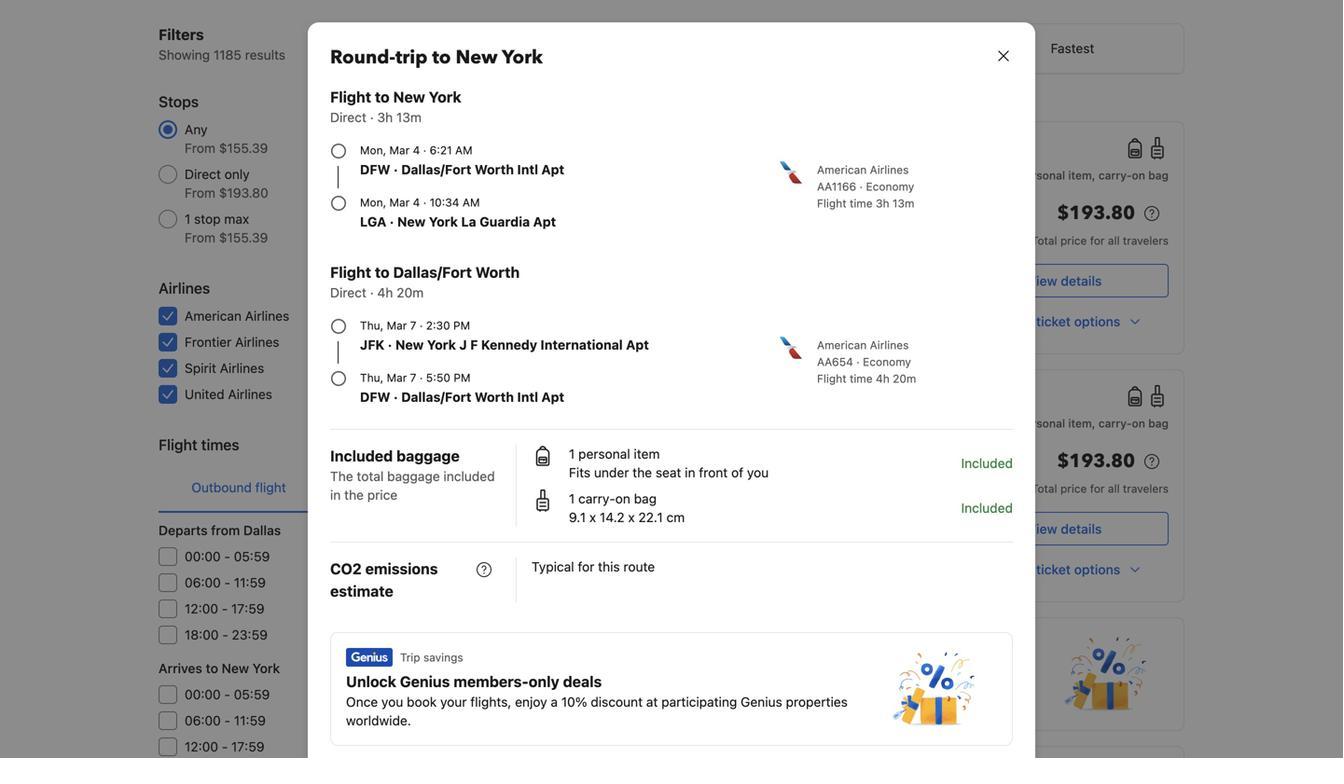 Task type: vqa. For each thing, say whether or not it's contained in the screenshot.
second see flight from the top of the page
no



Task type: describe. For each thing, give the bounding box(es) containing it.
worldwide. inside the round-trip to new york dialog
[[346, 713, 411, 729]]

front
[[699, 465, 728, 480]]

to for flight to dallas/fort worth direct · 4h 20m
[[375, 264, 390, 281]]

kennedy
[[481, 337, 537, 353]]

included for 1 carry-on bag 9.1 x 14.2 x 22.1 cm
[[961, 500, 1013, 516]]

apt inside mon, mar 4 · 6:21 am dfw · dallas/fort worth intl apt
[[541, 162, 564, 177]]

1 vertical spatial baggage
[[387, 469, 440, 484]]

dallas
[[243, 523, 281, 538]]

american airlines aa654 · economy flight time 4h 20m
[[817, 339, 916, 385]]

1 horizontal spatial 4h
[[739, 472, 753, 485]]

worth for thu, mar 7 · 5:50 pm dfw · dallas/fort worth intl apt
[[475, 389, 514, 405]]

$155.39 inside any from $155.39
[[219, 140, 268, 156]]

2 x from the left
[[628, 510, 635, 525]]

return
[[362, 480, 402, 495]]

any
[[185, 122, 208, 137]]

9.1
[[569, 510, 586, 525]]

2 17:59 from the top
[[231, 739, 264, 755]]

mar inside 5:50 am lga . mar 7
[[624, 494, 644, 507]]

1 12:00 - 17:59 from the top
[[185, 601, 264, 617]]

2 06:00 - 11:59 from the top
[[185, 713, 266, 729]]

from inside "direct only from $193.80"
[[185, 185, 215, 201]]

18:00 - 23:59
[[185, 627, 268, 643]]

4h 23m
[[739, 472, 780, 485]]

1 vertical spatial 1185
[[452, 211, 479, 227]]

flight for flight times
[[159, 436, 197, 454]]

2 ticket from the top
[[1036, 562, 1071, 577]]

1 vertical spatial on
[[1132, 417, 1145, 430]]

1 horizontal spatial flights,
[[657, 680, 698, 695]]

4h inside the flight to dallas/fort worth direct · 4h 20m
[[377, 285, 393, 300]]

. inside 'lga . mar 4'
[[893, 158, 896, 171]]

flight for flight to new york direct · 3h 13m
[[330, 88, 371, 106]]

lga inside mon, mar 4 · 10:34 am lga · new york la guardia apt
[[360, 214, 386, 229]]

32
[[464, 687, 479, 702]]

1 vertical spatial carry-
[[1099, 417, 1132, 430]]

2 all from the top
[[1108, 482, 1120, 495]]

1 carry-on bag 9.1 x 14.2 x 22.1 cm
[[569, 491, 685, 525]]

· left 6:21
[[423, 144, 427, 157]]

outbound flight button
[[159, 464, 319, 512]]

$193.80 inside "direct only from $193.80"
[[219, 185, 268, 201]]

return flight button
[[319, 464, 479, 512]]

2 11:59 from the top
[[234, 713, 266, 729]]

total for 2nd view details button
[[1032, 482, 1057, 495]]

spirit
[[185, 361, 216, 376]]

1 12:00 from the top
[[185, 601, 218, 617]]

141
[[460, 361, 479, 376]]

lga . mar 4
[[868, 158, 930, 174]]

cm
[[667, 510, 685, 525]]

14.2
[[600, 510, 625, 525]]

estimate
[[330, 583, 394, 600]]

thu, mar 7 · 5:50 pm dfw · dallas/fort worth intl apt
[[360, 371, 564, 405]]

explore for explore ticket options button related to 2nd view details button from the bottom
[[987, 314, 1033, 329]]

1 06:00 - 11:59 from the top
[[185, 575, 266, 590]]

outbound
[[191, 480, 252, 495]]

1 horizontal spatial once
[[533, 680, 565, 695]]

1185 inside 'filters showing 1185 results'
[[214, 47, 241, 63]]

1 horizontal spatial properties
[[973, 680, 1034, 695]]

total
[[357, 469, 384, 484]]

· inside the flight to dallas/fort worth direct · 4h 20m
[[370, 285, 374, 300]]

0 vertical spatial bag
[[1149, 169, 1169, 182]]

new inside flight to new york direct · 3h 13m
[[393, 88, 425, 106]]

arrives to new york
[[159, 661, 280, 676]]

1 personal item fits under the seat in front of you
[[569, 446, 769, 480]]

fastest button
[[962, 24, 1184, 73]]

round-
[[330, 45, 395, 70]]

filters
[[159, 26, 204, 43]]

stops
[[159, 93, 199, 111]]

1 horizontal spatial 10%
[[748, 680, 774, 695]]

2 travelers from the top
[[1123, 482, 1169, 495]]

airlines inside american airlines aa654 · economy flight time 4h 20m
[[870, 339, 909, 352]]

flight to dallas/fort worth direct · 4h 20m
[[330, 264, 520, 300]]

5:50 inside 5:50 am lga . mar 7
[[592, 472, 626, 490]]

1 horizontal spatial members-
[[640, 658, 715, 676]]

once inside the round-trip to new york dialog
[[346, 694, 378, 710]]

mon, for lga
[[360, 196, 386, 209]]

typical for this route
[[532, 559, 655, 575]]

filters showing 1185 results
[[159, 26, 285, 63]]

1 11:59 from the top
[[234, 575, 266, 590]]

direct inside "direct only from $193.80"
[[185, 167, 221, 182]]

of
[[731, 465, 744, 480]]

20m inside the flight to dallas/fort worth direct · 4h 20m
[[397, 285, 424, 300]]

dallas/fort for thu, mar 7 · 5:50 pm dfw · dallas/fort worth intl apt
[[401, 389, 471, 405]]

$193.80 for 2nd view details button
[[1057, 449, 1135, 474]]

337
[[456, 167, 479, 182]]

total price for all travelers for 2nd view details button
[[1032, 482, 1169, 495]]

7 for dallas/fort
[[410, 371, 417, 384]]

23:59
[[232, 627, 268, 643]]

5:50 am lga . mar 7
[[592, 472, 654, 507]]

1 horizontal spatial at
[[833, 680, 845, 695]]

am for worth
[[455, 144, 473, 157]]

aa654
[[817, 355, 853, 368]]

frontier
[[185, 334, 232, 350]]

unlock inside the round-trip to new york dialog
[[346, 673, 396, 691]]

times
[[201, 436, 239, 454]]

fastest
[[1051, 41, 1095, 56]]

flights, inside the round-trip to new york dialog
[[470, 694, 512, 710]]

1 explore ticket options from the top
[[987, 314, 1121, 329]]

tab list containing outbound flight
[[159, 464, 479, 514]]

lga inside 'lga . mar 4'
[[868, 161, 890, 174]]

f
[[470, 337, 478, 353]]

explore ticket options button for 2nd view details button from the bottom
[[961, 305, 1169, 339]]

from
[[211, 523, 240, 538]]

2 view details from the top
[[1028, 521, 1102, 537]]

1 horizontal spatial worldwide.
[[533, 698, 598, 714]]

2 item, from the top
[[1068, 417, 1096, 430]]

0 vertical spatial for
[[1090, 234, 1105, 247]]

guardia
[[480, 214, 530, 229]]

any from $155.39
[[185, 122, 268, 156]]

united airlines
[[185, 387, 272, 402]]

1 horizontal spatial participating
[[848, 680, 924, 695]]

mon, mar 4 · 10:34 am lga · new york la guardia apt
[[360, 196, 556, 229]]

60
[[463, 334, 479, 350]]

1 view from the top
[[1028, 273, 1057, 289]]

to right trip
[[432, 45, 451, 70]]

personal for fits under the seat in front of you
[[578, 446, 630, 462]]

outbound flight
[[191, 480, 286, 495]]

new down '18:00 - 23:59'
[[222, 661, 249, 676]]

direct only from $193.80
[[185, 167, 268, 201]]

0 vertical spatial carry-
[[1099, 169, 1132, 182]]

0 vertical spatial baggage
[[397, 447, 460, 465]]

flight times
[[159, 436, 239, 454]]

included
[[444, 469, 495, 484]]

only inside "direct only from $193.80"
[[225, 167, 250, 182]]

carry- inside 1 carry-on bag 9.1 x 14.2 x 22.1 cm
[[578, 491, 615, 507]]

. inside 5:50 am lga . mar 7
[[617, 491, 620, 504]]

in inside included baggage the total baggage included in the price
[[330, 487, 341, 503]]

american airlines aa1166 · economy flight time 3h 13m
[[817, 163, 915, 210]]

437
[[456, 739, 479, 755]]

included:
[[966, 417, 1016, 430]]

4 inside 'lga . mar 4'
[[923, 161, 930, 174]]

unlock genius members-only deals once you book your flights, enjoy a 10% discount at participating genius properties worldwide. inside the round-trip to new york dialog
[[346, 673, 848, 729]]

bag inside 1 carry-on bag 9.1 x 14.2 x 22.1 cm
[[634, 491, 657, 507]]

included baggage the total baggage included in the price
[[330, 447, 495, 503]]

item
[[634, 446, 660, 462]]

trip
[[395, 45, 428, 70]]

2 details from the top
[[1061, 521, 1102, 537]]

625
[[456, 308, 479, 324]]

4 for dallas/fort worth intl apt
[[413, 144, 420, 157]]

included for 1 personal item fits under the seat in front of you
[[961, 456, 1013, 471]]

1 item, from the top
[[1068, 169, 1096, 182]]

economy for flight to dallas/fort worth
[[863, 355, 911, 368]]

pm for york
[[453, 319, 470, 332]]

2 view from the top
[[1028, 521, 1057, 537]]

$155.39 inside 1 stop max from $155.39
[[219, 230, 268, 245]]

0 vertical spatial personal
[[1019, 169, 1065, 182]]

23m
[[756, 472, 780, 485]]

0 vertical spatial on
[[1132, 169, 1145, 182]]

york inside flight to new york direct · 3h 13m
[[429, 88, 462, 106]]

mar inside 'lga . mar 4'
[[899, 161, 920, 174]]

departs from dallas
[[159, 523, 281, 538]]

1 horizontal spatial your
[[627, 680, 653, 695]]

dallas/fort inside the flight to dallas/fort worth direct · 4h 20m
[[393, 264, 472, 281]]

trip savings
[[400, 651, 463, 664]]

return flight
[[362, 480, 436, 495]]

new right trip
[[456, 45, 498, 70]]

1 vertical spatial for
[[1090, 482, 1105, 495]]

aa1166
[[817, 180, 857, 193]]

0 horizontal spatial you
[[382, 694, 403, 710]]

max
[[224, 211, 249, 227]]

1 17:59 from the top
[[231, 601, 264, 617]]

mon, mar 4 · 6:21 am dfw · dallas/fort worth intl apt
[[360, 144, 564, 177]]

$193.80 region for 2nd view details button
[[961, 447, 1169, 480]]

emissions
[[365, 560, 438, 578]]

10:34
[[430, 196, 459, 209]]

506
[[455, 387, 479, 402]]

showing
[[159, 47, 210, 63]]

to for flight to new york direct · 3h 13m
[[375, 88, 390, 106]]

2 12:00 - 17:59 from the top
[[185, 739, 264, 755]]

participating inside the round-trip to new york dialog
[[662, 694, 737, 710]]

apt inside the thu, mar 7 · 5:50 pm dfw · dallas/fort worth intl apt
[[541, 389, 564, 405]]

typical
[[532, 559, 574, 575]]

500
[[455, 575, 479, 590]]

on inside 1 carry-on bag 9.1 x 14.2 x 22.1 cm
[[615, 491, 630, 507]]

flight for flight to dallas/fort worth direct · 4h 20m
[[330, 264, 371, 281]]

members- inside the round-trip to new york dialog
[[454, 673, 529, 691]]

results
[[245, 47, 285, 63]]

2 view details button from the top
[[961, 512, 1169, 546]]

00:00 - 05:59 for to
[[185, 687, 270, 702]]

5:50 inside the thu, mar 7 · 5:50 pm dfw · dallas/fort worth intl apt
[[426, 371, 451, 384]]

1 stop max from $155.39
[[185, 211, 268, 245]]

frontier airlines
[[185, 334, 279, 350]]

1 06:00 from the top
[[185, 575, 221, 590]]

a inside the round-trip to new york dialog
[[551, 694, 558, 710]]

93
[[463, 549, 479, 564]]

price down included: personal item, carry-on bag on the right bottom
[[1061, 482, 1087, 495]]

apt inside mon, mar 4 · 10:34 am lga · new york la guardia apt
[[533, 214, 556, 229]]

00:00 for arrives
[[185, 687, 221, 702]]

total for 2nd view details button from the bottom
[[1032, 234, 1057, 247]]

apt inside "thu, mar 7 · 2:30 pm jfk · new york j f kennedy international apt"
[[626, 337, 649, 353]]

1 for 1 personal item fits under the seat in front of you
[[569, 446, 575, 462]]

2 options from the top
[[1074, 562, 1121, 577]]

american airlines image
[[780, 337, 802, 359]]

flight to new york direct · 3h 13m
[[330, 88, 462, 125]]

price down personal item, carry-on bag
[[1061, 234, 1087, 247]]

mar for thu, mar 7 · 2:30 pm jfk · new york j f kennedy international apt
[[387, 319, 407, 332]]

route
[[624, 559, 655, 575]]

1 horizontal spatial a
[[737, 680, 744, 695]]

total price for all travelers for 2nd view details button from the bottom
[[1032, 234, 1169, 247]]

fits
[[569, 465, 591, 480]]

1 travelers from the top
[[1123, 234, 1169, 247]]

1 vertical spatial american airlines
[[533, 440, 624, 453]]

included inside included baggage the total baggage included in the price
[[330, 447, 393, 465]]

1 vertical spatial bag
[[1149, 417, 1169, 430]]

1 horizontal spatial deals
[[750, 658, 789, 676]]



Task type: locate. For each thing, give the bounding box(es) containing it.
2 horizontal spatial 4h
[[876, 372, 890, 385]]

you inside 1 personal item fits under the seat in front of you
[[747, 465, 769, 480]]

1 x from the left
[[589, 510, 596, 525]]

arrives
[[159, 661, 202, 676]]

mar
[[389, 144, 410, 157], [899, 161, 920, 174], [389, 196, 410, 209], [387, 319, 407, 332], [387, 371, 407, 384], [624, 494, 644, 507]]

thu, mar 7 · 2:30 pm jfk · new york j f kennedy international apt
[[360, 319, 649, 353]]

1 inside 1 stop max from $155.39
[[185, 211, 191, 227]]

to inside flight to new york direct · 3h 13m
[[375, 88, 390, 106]]

intl up guardia
[[517, 162, 538, 177]]

thu, up jfk
[[360, 319, 384, 332]]

from inside 1 stop max from $155.39
[[185, 230, 215, 245]]

1 horizontal spatial book
[[593, 680, 623, 695]]

dfw inside mon, mar 4 · 6:21 am dfw · dallas/fort worth intl apt
[[360, 162, 390, 177]]

pm inside the thu, mar 7 · 5:50 pm dfw · dallas/fort worth intl apt
[[454, 371, 471, 384]]

worth inside the thu, mar 7 · 5:50 pm dfw · dallas/fort worth intl apt
[[475, 389, 514, 405]]

trip
[[400, 651, 420, 664]]

1 vertical spatial personal
[[1019, 417, 1065, 430]]

airlines inside 'american airlines aa1166 · economy flight time 3h 13m'
[[870, 163, 909, 176]]

0 horizontal spatial 5:50
[[426, 371, 451, 384]]

1 details from the top
[[1061, 273, 1102, 289]]

fastest tab list
[[518, 24, 1184, 75]]

mar inside the thu, mar 7 · 5:50 pm dfw · dallas/fort worth intl apt
[[387, 371, 407, 384]]

2 explore ticket options button from the top
[[961, 553, 1169, 587]]

0 vertical spatial 3h
[[377, 110, 393, 125]]

· inside 'american airlines aa1166 · economy flight time 3h 13m'
[[860, 180, 863, 193]]

.
[[893, 158, 896, 171], [617, 491, 620, 504]]

the inside 1 personal item fits under the seat in front of you
[[633, 465, 652, 480]]

· inside flight to new york direct · 3h 13m
[[370, 110, 374, 125]]

flight right the return
[[406, 480, 436, 495]]

flight down round-
[[330, 88, 371, 106]]

total price for all travelers down included: personal item, carry-on bag on the right bottom
[[1032, 482, 1169, 495]]

3h down round-
[[377, 110, 393, 125]]

1 vertical spatial 00:00 - 05:59
[[185, 687, 270, 702]]

personal item, carry-on bag
[[1019, 169, 1169, 182]]

· right aa654 at the top of page
[[857, 355, 860, 368]]

deals
[[750, 658, 789, 676], [563, 673, 602, 691]]

for down included: personal item, carry-on bag on the right bottom
[[1090, 482, 1105, 495]]

06:00 up 18:00
[[185, 575, 221, 590]]

dfw down jfk
[[360, 389, 390, 405]]

travelers
[[1123, 234, 1169, 247], [1123, 482, 1169, 495]]

only
[[225, 167, 250, 182], [715, 658, 746, 676], [529, 673, 560, 691]]

dfw inside the thu, mar 7 · 5:50 pm dfw · dallas/fort worth intl apt
[[360, 389, 390, 405]]

1 horizontal spatial discount
[[777, 680, 829, 695]]

enjoy inside the round-trip to new york dialog
[[515, 694, 547, 710]]

11:59 up 23:59
[[234, 575, 266, 590]]

personal for personal item, carry-on bag
[[1019, 417, 1065, 430]]

1 vertical spatial 05:59
[[234, 687, 270, 702]]

20m
[[397, 285, 424, 300], [893, 372, 916, 385]]

4h inside american airlines aa654 · economy flight time 4h 20m
[[876, 372, 890, 385]]

0 vertical spatial american airlines
[[185, 308, 289, 324]]

0 horizontal spatial unlock
[[346, 673, 396, 691]]

enjoy
[[702, 680, 734, 695], [515, 694, 547, 710]]

savings
[[423, 651, 463, 664]]

1185 left results
[[214, 47, 241, 63]]

1 horizontal spatial enjoy
[[702, 680, 734, 695]]

1 view details from the top
[[1028, 273, 1102, 289]]

am inside mon, mar 4 · 6:21 am dfw · dallas/fort worth intl apt
[[455, 144, 473, 157]]

mon, for dfw
[[360, 144, 386, 157]]

lga
[[868, 161, 890, 174], [360, 214, 386, 229], [592, 494, 614, 507]]

0 vertical spatial time
[[850, 197, 873, 210]]

22.1
[[638, 510, 663, 525]]

1 pm from the top
[[453, 319, 470, 332]]

1 vertical spatial 1
[[569, 446, 575, 462]]

economy for flight to new york
[[866, 180, 914, 193]]

in down the
[[330, 487, 341, 503]]

12:00 up 18:00
[[185, 601, 218, 617]]

1 vertical spatial all
[[1108, 482, 1120, 495]]

2:30
[[426, 319, 450, 332]]

11:59
[[234, 575, 266, 590], [234, 713, 266, 729]]

2 12:00 from the top
[[185, 739, 218, 755]]

0 vertical spatial 7
[[410, 319, 417, 332]]

1 vertical spatial explore ticket options
[[987, 562, 1121, 577]]

x
[[589, 510, 596, 525], [628, 510, 635, 525]]

properties inside the round-trip to new york dialog
[[786, 694, 848, 710]]

0 horizontal spatial 20m
[[397, 285, 424, 300]]

1 00:00 - 05:59 from the top
[[185, 549, 270, 564]]

0 horizontal spatial 10%
[[561, 694, 587, 710]]

1 all from the top
[[1108, 234, 1120, 247]]

13m inside 'american airlines aa1166 · economy flight time 3h 13m'
[[893, 197, 915, 210]]

3h
[[377, 110, 393, 125], [876, 197, 890, 210]]

to for arrives to new york
[[206, 661, 218, 676]]

4 left 10:34
[[413, 196, 420, 209]]

1 05:59 from the top
[[234, 549, 270, 564]]

2 00:00 from the top
[[185, 687, 221, 702]]

intl inside mon, mar 4 · 6:21 am dfw · dallas/fort worth intl apt
[[517, 162, 538, 177]]

1 from from the top
[[185, 140, 215, 156]]

1 vertical spatial total price for all travelers
[[1032, 482, 1169, 495]]

· up jfk
[[370, 285, 374, 300]]

0 horizontal spatial participating
[[662, 694, 737, 710]]

· right jfk
[[388, 337, 392, 353]]

6:21
[[430, 144, 452, 157]]

x right 9.1
[[589, 510, 596, 525]]

flight down aa1166
[[817, 197, 847, 210]]

0 horizontal spatial the
[[344, 487, 364, 503]]

5:50 right fits
[[592, 472, 626, 490]]

0 vertical spatial intl
[[517, 162, 538, 177]]

apt right international
[[626, 337, 649, 353]]

17:59 up 23:59
[[231, 601, 264, 617]]

3h inside flight to new york direct · 3h 13m
[[377, 110, 393, 125]]

dallas/fort down 6:21
[[401, 162, 471, 177]]

3h inside 'american airlines aa1166 · economy flight time 3h 13m'
[[876, 197, 890, 210]]

1 00:00 from the top
[[185, 549, 221, 564]]

1 vertical spatial explore ticket options button
[[961, 553, 1169, 587]]

- for 500
[[224, 575, 230, 590]]

0 horizontal spatial 13m
[[396, 110, 422, 125]]

american airlines up frontier airlines
[[185, 308, 289, 324]]

american inside american airlines aa654 · economy flight time 4h 20m
[[817, 339, 867, 352]]

2 06:00 from the top
[[185, 713, 221, 729]]

at
[[833, 680, 845, 695], [646, 694, 658, 710]]

0 horizontal spatial your
[[440, 694, 467, 710]]

2 05:59 from the top
[[234, 687, 270, 702]]

pm inside "thu, mar 7 · 2:30 pm jfk · new york j f kennedy international apt"
[[453, 319, 470, 332]]

2 pm from the top
[[454, 371, 471, 384]]

total price for all travelers down personal item, carry-on bag
[[1032, 234, 1169, 247]]

2 vertical spatial 7
[[647, 494, 653, 507]]

american inside 'american airlines aa1166 · economy flight time 3h 13m'
[[817, 163, 867, 176]]

the inside included baggage the total baggage included in the price
[[344, 487, 364, 503]]

departs
[[159, 523, 208, 538]]

time
[[850, 197, 873, 210], [850, 372, 873, 385]]

explore ticket options
[[987, 314, 1121, 329], [987, 562, 1121, 577]]

american up frontier on the top left of page
[[185, 308, 242, 324]]

0 horizontal spatial only
[[225, 167, 250, 182]]

0 vertical spatial the
[[633, 465, 652, 480]]

round-trip to new york
[[330, 45, 543, 70]]

2 thu, from the top
[[360, 371, 384, 384]]

all down included: personal item, carry-on bag on the right bottom
[[1108, 482, 1120, 495]]

total down included: personal item, carry-on bag on the right bottom
[[1032, 482, 1057, 495]]

participating
[[848, 680, 924, 695], [662, 694, 737, 710]]

1 vertical spatial 06:00 - 11:59
[[185, 713, 266, 729]]

new
[[456, 45, 498, 70], [393, 88, 425, 106], [397, 214, 426, 229], [395, 337, 424, 353], [222, 661, 249, 676]]

time for flight to new york
[[850, 197, 873, 210]]

1 horizontal spatial 13m
[[893, 197, 915, 210]]

round-trip to new york dialog
[[285, 0, 1058, 758]]

view details button
[[961, 264, 1169, 298], [961, 512, 1169, 546]]

from inside any from $155.39
[[185, 140, 215, 156]]

0 vertical spatial 06:00 - 11:59
[[185, 575, 266, 590]]

only inside the round-trip to new york dialog
[[529, 673, 560, 691]]

am inside 5:50 am lga . mar 7
[[630, 472, 654, 490]]

1 vertical spatial explore
[[987, 562, 1033, 577]]

1 horizontal spatial 1185
[[452, 211, 479, 227]]

0 vertical spatial $155.39
[[219, 140, 268, 156]]

for inside the round-trip to new york dialog
[[578, 559, 595, 575]]

time inside american airlines aa654 · economy flight time 4h 20m
[[850, 372, 873, 385]]

flight inside 'american airlines aa1166 · economy flight time 3h 13m'
[[817, 197, 847, 210]]

1 horizontal spatial .
[[893, 158, 896, 171]]

worth for mon, mar 4 · 6:21 am dfw · dallas/fort worth intl apt
[[475, 162, 514, 177]]

from up stop
[[185, 185, 215, 201]]

1 vertical spatial 00:00
[[185, 687, 221, 702]]

05:59 down dallas
[[234, 549, 270, 564]]

00:00 - 05:59 for from
[[185, 549, 270, 564]]

baggage
[[397, 447, 460, 465], [387, 469, 440, 484]]

in right seat
[[685, 465, 695, 480]]

dallas/fort inside the thu, mar 7 · 5:50 pm dfw · dallas/fort worth intl apt
[[401, 389, 471, 405]]

am right 6:21
[[455, 144, 473, 157]]

12:00 - 17:59 down the arrives to new york
[[185, 739, 264, 755]]

new down trip
[[393, 88, 425, 106]]

to right arrives
[[206, 661, 218, 676]]

1 vertical spatial am
[[463, 196, 480, 209]]

00:00 down the arrives to new york
[[185, 687, 221, 702]]

1 horizontal spatial unlock
[[533, 658, 583, 676]]

ticket
[[1036, 314, 1071, 329], [1036, 562, 1071, 577]]

$193.80 down personal item, carry-on bag
[[1057, 201, 1135, 226]]

dfw for thu, mar 7 · 5:50 pm dfw · dallas/fort worth intl apt
[[360, 389, 390, 405]]

1 for 1 carry-on bag 9.1 x 14.2 x 22.1 cm
[[569, 491, 575, 507]]

$193.80 region down included: personal item, carry-on bag on the right bottom
[[961, 447, 1169, 480]]

all down personal item, carry-on bag
[[1108, 234, 1120, 247]]

0 vertical spatial 00:00
[[185, 549, 221, 564]]

a
[[737, 680, 744, 695], [551, 694, 558, 710]]

1 view details button from the top
[[961, 264, 1169, 298]]

2 vertical spatial am
[[630, 472, 654, 490]]

1 vertical spatial ticket
[[1036, 562, 1071, 577]]

05:59 for dallas
[[234, 549, 270, 564]]

mar for mon, mar 4 · 6:21 am dfw · dallas/fort worth intl apt
[[389, 144, 410, 157]]

06:00 - 11:59
[[185, 575, 266, 590], [185, 713, 266, 729]]

new right jfk
[[395, 337, 424, 353]]

1 horizontal spatial lga
[[592, 494, 614, 507]]

12:00 - 17:59
[[185, 601, 264, 617], [185, 739, 264, 755]]

thu, inside "thu, mar 7 · 2:30 pm jfk · new york j f kennedy international apt"
[[360, 319, 384, 332]]

to up jfk
[[375, 264, 390, 281]]

baggage right total
[[387, 469, 440, 484]]

· left 2:30
[[420, 319, 423, 332]]

13m
[[396, 110, 422, 125], [893, 197, 915, 210]]

2 vertical spatial american airlines
[[533, 525, 624, 538]]

0 horizontal spatial flights,
[[470, 694, 512, 710]]

10% inside the round-trip to new york dialog
[[561, 694, 587, 710]]

unlock genius members-only deals once you book your flights, enjoy a 10% discount at participating genius properties worldwide.
[[533, 658, 1034, 714], [346, 673, 848, 729]]

spirit airlines
[[185, 361, 264, 376]]

1 vertical spatial thu,
[[360, 371, 384, 384]]

1 vertical spatial mon,
[[360, 196, 386, 209]]

2 00:00 - 05:59 from the top
[[185, 687, 270, 702]]

economy
[[866, 180, 914, 193], [863, 355, 911, 368]]

la
[[461, 214, 476, 229]]

worth inside the flight to dallas/fort worth direct · 4h 20m
[[476, 264, 520, 281]]

personal inside 1 personal item fits under the seat in front of you
[[578, 446, 630, 462]]

intl for mon, mar 4 · 6:21 am dfw · dallas/fort worth intl apt
[[517, 162, 538, 177]]

1 vertical spatial 5:50
[[592, 472, 626, 490]]

dfw for mon, mar 4 · 6:21 am dfw · dallas/fort worth intl apt
[[360, 162, 390, 177]]

your inside the round-trip to new york dialog
[[440, 694, 467, 710]]

the down the
[[344, 487, 364, 503]]

mar inside mon, mar 4 · 10:34 am lga · new york la guardia apt
[[389, 196, 410, 209]]

this
[[598, 559, 620, 575]]

0 vertical spatial view
[[1028, 273, 1057, 289]]

0 vertical spatial .
[[893, 158, 896, 171]]

baggage up return flight
[[397, 447, 460, 465]]

mar for thu, mar 7 · 5:50 pm dfw · dallas/fort worth intl apt
[[387, 371, 407, 384]]

0 vertical spatial dallas/fort
[[401, 162, 471, 177]]

pm for worth
[[454, 371, 471, 384]]

4 right 'american airlines aa1166 · economy flight time 3h 13m'
[[923, 161, 930, 174]]

2 vertical spatial 1
[[569, 491, 575, 507]]

the
[[330, 469, 353, 484]]

flight for return flight
[[406, 480, 436, 495]]

7 up 22.1
[[647, 494, 653, 507]]

for left this
[[578, 559, 595, 575]]

worth down guardia
[[476, 264, 520, 281]]

am for york
[[463, 196, 480, 209]]

new inside mon, mar 4 · 10:34 am lga · new york la guardia apt
[[397, 214, 426, 229]]

06:00 - 11:59 down from
[[185, 575, 266, 590]]

time for flight to dallas/fort worth
[[850, 372, 873, 385]]

17:59 down the arrives to new york
[[231, 739, 264, 755]]

economy right aa654 at the top of page
[[863, 355, 911, 368]]

lga right american airlines image
[[868, 161, 890, 174]]

0 vertical spatial in
[[685, 465, 695, 480]]

pm up 506
[[454, 371, 471, 384]]

$193.80 region down personal item, carry-on bag
[[961, 199, 1169, 232]]

1 horizontal spatial the
[[633, 465, 652, 480]]

direct inside the flight to dallas/fort worth direct · 4h 20m
[[330, 285, 367, 300]]

$193.80 region for 2nd view details button from the bottom
[[961, 199, 1169, 232]]

at inside the round-trip to new york dialog
[[646, 694, 658, 710]]

new left la
[[397, 214, 426, 229]]

2 total price for all travelers from the top
[[1032, 482, 1169, 495]]

explore ticket options button
[[961, 305, 1169, 339], [961, 553, 1169, 587]]

0 vertical spatial details
[[1061, 273, 1102, 289]]

the
[[633, 465, 652, 480], [344, 487, 364, 503]]

0 vertical spatial explore ticket options button
[[961, 305, 1169, 339]]

3h down 'lga . mar 4'
[[876, 197, 890, 210]]

- for 32
[[224, 687, 230, 702]]

00:00 for departs
[[185, 549, 221, 564]]

1 vertical spatial $193.80 region
[[961, 447, 1169, 480]]

apt down international
[[541, 389, 564, 405]]

0 vertical spatial worth
[[475, 162, 514, 177]]

1 ticket from the top
[[1036, 314, 1071, 329]]

new inside "thu, mar 7 · 2:30 pm jfk · new york j f kennedy international apt"
[[395, 337, 424, 353]]

apt right 337
[[541, 162, 564, 177]]

to inside the flight to dallas/fort worth direct · 4h 20m
[[375, 264, 390, 281]]

1 thu, from the top
[[360, 319, 384, 332]]

4 inside mon, mar 4 · 10:34 am lga · new york la guardia apt
[[413, 196, 420, 209]]

thu, inside the thu, mar 7 · 5:50 pm dfw · dallas/fort worth intl apt
[[360, 371, 384, 384]]

20m inside american airlines aa654 · economy flight time 4h 20m
[[893, 372, 916, 385]]

dallas/fort
[[401, 162, 471, 177], [393, 264, 472, 281], [401, 389, 471, 405]]

co2
[[330, 560, 362, 578]]

1 $155.39 from the top
[[219, 140, 268, 156]]

$155.39 down max
[[219, 230, 268, 245]]

york inside mon, mar 4 · 10:34 am lga · new york la guardia apt
[[429, 214, 458, 229]]

jfk
[[360, 337, 385, 353]]

0 horizontal spatial worldwide.
[[346, 713, 411, 729]]

flight up jfk
[[330, 264, 371, 281]]

2 $193.80 region from the top
[[961, 447, 1169, 480]]

included: personal item, carry-on bag
[[966, 417, 1169, 430]]

mar inside mon, mar 4 · 6:21 am dfw · dallas/fort worth intl apt
[[389, 144, 410, 157]]

price inside included baggage the total baggage included in the price
[[367, 487, 398, 503]]

dallas/fort inside mon, mar 4 · 6:21 am dfw · dallas/fort worth intl apt
[[401, 162, 471, 177]]

1 vertical spatial 12:00
[[185, 739, 218, 755]]

1 dfw from the top
[[360, 162, 390, 177]]

1 options from the top
[[1074, 314, 1121, 329]]

2 horizontal spatial lga
[[868, 161, 890, 174]]

00:00 - 05:59 down from
[[185, 549, 270, 564]]

00:00 - 05:59 down the arrives to new york
[[185, 687, 270, 702]]

york inside "thu, mar 7 · 2:30 pm jfk · new york j f kennedy international apt"
[[427, 337, 456, 353]]

2 vertical spatial lga
[[592, 494, 614, 507]]

· inside american airlines aa654 · economy flight time 4h 20m
[[857, 355, 860, 368]]

1 horizontal spatial 20m
[[893, 372, 916, 385]]

5:50
[[426, 371, 451, 384], [592, 472, 626, 490]]

1 explore ticket options button from the top
[[961, 305, 1169, 339]]

bag
[[1149, 169, 1169, 182], [1149, 417, 1169, 430], [634, 491, 657, 507]]

mar inside "thu, mar 7 · 2:30 pm jfk · new york j f kennedy international apt"
[[387, 319, 407, 332]]

american airlines image
[[780, 161, 802, 184]]

dallas/fort down 141
[[401, 389, 471, 405]]

0 vertical spatial mon,
[[360, 144, 386, 157]]

economy down 'lga . mar 4'
[[866, 180, 914, 193]]

0 vertical spatial 06:00
[[185, 575, 221, 590]]

2 explore from the top
[[987, 562, 1033, 577]]

0 vertical spatial pm
[[453, 319, 470, 332]]

thu, for dfw
[[360, 371, 384, 384]]

total
[[1032, 234, 1057, 247], [1032, 482, 1057, 495]]

2 intl from the top
[[517, 389, 538, 405]]

1 vertical spatial intl
[[517, 389, 538, 405]]

economy inside american airlines aa654 · economy flight time 4h 20m
[[863, 355, 911, 368]]

co2 emissions estimate
[[330, 560, 438, 600]]

$193.80 down included: personal item, carry-on bag on the right bottom
[[1057, 449, 1135, 474]]

the down the item
[[633, 465, 652, 480]]

2 $155.39 from the top
[[219, 230, 268, 245]]

2 flight from the left
[[406, 480, 436, 495]]

time down aa654 at the top of page
[[850, 372, 873, 385]]

tab list
[[159, 464, 479, 514]]

options
[[1074, 314, 1121, 329], [1074, 562, 1121, 577]]

personal
[[1019, 169, 1065, 182], [1019, 417, 1065, 430], [578, 446, 630, 462]]

1
[[185, 211, 191, 227], [569, 446, 575, 462], [569, 491, 575, 507]]

· up the flight to dallas/fort worth direct · 4h 20m
[[390, 214, 394, 229]]

1 vertical spatial pm
[[454, 371, 471, 384]]

view
[[1028, 273, 1057, 289], [1028, 521, 1057, 537]]

0 vertical spatial 11:59
[[234, 575, 266, 590]]

united
[[185, 387, 224, 402]]

american airlines up fits
[[533, 440, 624, 453]]

7 for new
[[410, 319, 417, 332]]

worldwide.
[[533, 698, 598, 714], [346, 713, 411, 729]]

american up aa654 at the top of page
[[817, 339, 867, 352]]

00:00
[[185, 549, 221, 564], [185, 687, 221, 702]]

1 vertical spatial dallas/fort
[[393, 264, 472, 281]]

time inside 'american airlines aa1166 · economy flight time 3h 13m'
[[850, 197, 873, 210]]

0 vertical spatial 20m
[[397, 285, 424, 300]]

flight left 'times'
[[159, 436, 197, 454]]

0 vertical spatial 05:59
[[234, 549, 270, 564]]

7 inside 5:50 am lga . mar 7
[[647, 494, 653, 507]]

intl inside the thu, mar 7 · 5:50 pm dfw · dallas/fort worth intl apt
[[517, 389, 538, 405]]

2 from from the top
[[185, 185, 215, 201]]

american airlines up typical for this route
[[533, 525, 624, 538]]

direct inside flight to new york direct · 3h 13m
[[330, 110, 367, 125]]

$155.39 up "direct only from $193.80"
[[219, 140, 268, 156]]

12:00
[[185, 601, 218, 617], [185, 739, 218, 755]]

1 vertical spatial view details button
[[961, 512, 1169, 546]]

am down the item
[[630, 472, 654, 490]]

1 inside 1 carry-on bag 9.1 x 14.2 x 22.1 cm
[[569, 491, 575, 507]]

once
[[533, 680, 565, 695], [346, 694, 378, 710]]

details
[[1061, 273, 1102, 289], [1061, 521, 1102, 537]]

stop
[[194, 211, 221, 227]]

0 horizontal spatial deals
[[563, 673, 602, 691]]

0 horizontal spatial properties
[[786, 694, 848, 710]]

thu, for jfk
[[360, 319, 384, 332]]

11:59 down the arrives to new york
[[234, 713, 266, 729]]

4 left 6:21
[[413, 144, 420, 157]]

1 time from the top
[[850, 197, 873, 210]]

$193.80 for 2nd view details button from the bottom
[[1057, 201, 1135, 226]]

0 vertical spatial total price for all travelers
[[1032, 234, 1169, 247]]

0 horizontal spatial enjoy
[[515, 694, 547, 710]]

1 for 1 stop max from $155.39
[[185, 211, 191, 227]]

unlock
[[533, 658, 583, 676], [346, 673, 396, 691]]

explore for 2nd view details button's explore ticket options button
[[987, 562, 1033, 577]]

1 total from the top
[[1032, 234, 1057, 247]]

· left 141
[[420, 371, 423, 384]]

1 mon, from the top
[[360, 144, 386, 157]]

mar for mon, mar 4 · 10:34 am lga · new york la guardia apt
[[389, 196, 410, 209]]

1 vertical spatial the
[[344, 487, 364, 503]]

j
[[459, 337, 467, 353]]

2 vertical spatial bag
[[634, 491, 657, 507]]

in inside 1 personal item fits under the seat in front of you
[[685, 465, 695, 480]]

book
[[593, 680, 623, 695], [407, 694, 437, 710]]

0 vertical spatial item,
[[1068, 169, 1096, 182]]

- for 135
[[222, 627, 228, 643]]

1 total price for all travelers from the top
[[1032, 234, 1169, 247]]

1 horizontal spatial only
[[529, 673, 560, 691]]

intl for thu, mar 7 · 5:50 pm dfw · dallas/fort worth intl apt
[[517, 389, 538, 405]]

135
[[458, 627, 479, 643]]

2 vertical spatial personal
[[578, 446, 630, 462]]

1 horizontal spatial in
[[685, 465, 695, 480]]

0 horizontal spatial a
[[551, 694, 558, 710]]

flight for outbound flight
[[255, 480, 286, 495]]

1 horizontal spatial you
[[568, 680, 590, 695]]

american up fits
[[533, 440, 582, 453]]

1 vertical spatial 3h
[[876, 197, 890, 210]]

mon, down flight to new york direct · 3h 13m
[[360, 144, 386, 157]]

direct left american airlines image
[[743, 164, 775, 177]]

mon, inside mon, mar 4 · 10:34 am lga · new york la guardia apt
[[360, 196, 386, 209]]

am inside mon, mar 4 · 10:34 am lga · new york la guardia apt
[[463, 196, 480, 209]]

direct up jfk
[[330, 285, 367, 300]]

to down round-
[[375, 88, 390, 106]]

1 explore from the top
[[987, 314, 1033, 329]]

am
[[455, 144, 473, 157], [463, 196, 480, 209], [630, 472, 654, 490]]

2 mon, from the top
[[360, 196, 386, 209]]

explore ticket options button for 2nd view details button
[[961, 553, 1169, 587]]

3 from from the top
[[185, 230, 215, 245]]

american up typical on the left bottom
[[533, 525, 582, 538]]

13m inside flight to new york direct · 3h 13m
[[396, 110, 422, 125]]

2 dfw from the top
[[360, 389, 390, 405]]

· down flight to new york direct · 3h 13m
[[394, 162, 398, 177]]

12:00 down the arrives to new york
[[185, 739, 218, 755]]

pm up 60 at left top
[[453, 319, 470, 332]]

mon, left 10:34
[[360, 196, 386, 209]]

06:00 down the arrives to new york
[[185, 713, 221, 729]]

deals inside the round-trip to new york dialog
[[563, 673, 602, 691]]

1 flight from the left
[[255, 480, 286, 495]]

seat
[[656, 465, 681, 480]]

1 intl from the top
[[517, 162, 538, 177]]

worth inside mon, mar 4 · 6:21 am dfw · dallas/fort worth intl apt
[[475, 162, 514, 177]]

flight up dallas
[[255, 480, 286, 495]]

·
[[370, 110, 374, 125], [423, 144, 427, 157], [394, 162, 398, 177], [860, 180, 863, 193], [423, 196, 427, 209], [390, 214, 394, 229], [370, 285, 374, 300], [420, 319, 423, 332], [388, 337, 392, 353], [857, 355, 860, 368], [420, 371, 423, 384], [394, 389, 398, 405]]

$193.80 up max
[[219, 185, 268, 201]]

18:00
[[185, 627, 219, 643]]

10%
[[748, 680, 774, 695], [561, 694, 587, 710]]

york
[[502, 45, 543, 70], [429, 88, 462, 106], [429, 214, 458, 229], [427, 337, 456, 353], [252, 661, 280, 676]]

2 total from the top
[[1032, 482, 1057, 495]]

dallas/fort for mon, mar 4 · 6:21 am dfw · dallas/fort worth intl apt
[[401, 162, 471, 177]]

flight inside flight to new york direct · 3h 13m
[[330, 88, 371, 106]]

7
[[410, 319, 417, 332], [410, 371, 417, 384], [647, 494, 653, 507]]

worth
[[475, 162, 514, 177], [476, 264, 520, 281], [475, 389, 514, 405]]

intl down kennedy at the top left
[[517, 389, 538, 405]]

to
[[432, 45, 451, 70], [375, 88, 390, 106], [375, 264, 390, 281], [206, 661, 218, 676]]

2 explore ticket options from the top
[[987, 562, 1121, 577]]

book inside the round-trip to new york dialog
[[407, 694, 437, 710]]

· left 10:34
[[423, 196, 427, 209]]

0 vertical spatial total
[[1032, 234, 1057, 247]]

1 vertical spatial 06:00
[[185, 713, 221, 729]]

$193.80 region
[[961, 199, 1169, 232], [961, 447, 1169, 480]]

13m down trip
[[396, 110, 422, 125]]

- for 93
[[224, 549, 230, 564]]

discount inside the round-trip to new york dialog
[[591, 694, 643, 710]]

genius image
[[1064, 637, 1146, 712], [346, 648, 393, 667], [346, 648, 393, 667], [893, 652, 975, 727]]

2 horizontal spatial only
[[715, 658, 746, 676]]

2 time from the top
[[850, 372, 873, 385]]

1 $193.80 region from the top
[[961, 199, 1169, 232]]

- for 437
[[222, 739, 228, 755]]

flight inside american airlines aa654 · economy flight time 4h 20m
[[817, 372, 847, 385]]

1 vertical spatial 17:59
[[231, 739, 264, 755]]

1 horizontal spatial 5:50
[[592, 472, 626, 490]]

4 for new york la guardia apt
[[413, 196, 420, 209]]

05:59 for new
[[234, 687, 270, 702]]

flight inside the flight to dallas/fort worth direct · 4h 20m
[[330, 264, 371, 281]]

lga inside 5:50 am lga . mar 7
[[592, 494, 614, 507]]

international
[[541, 337, 623, 353]]

worth down 141
[[475, 389, 514, 405]]

1 up fits
[[569, 446, 575, 462]]

· left 506
[[394, 389, 398, 405]]



